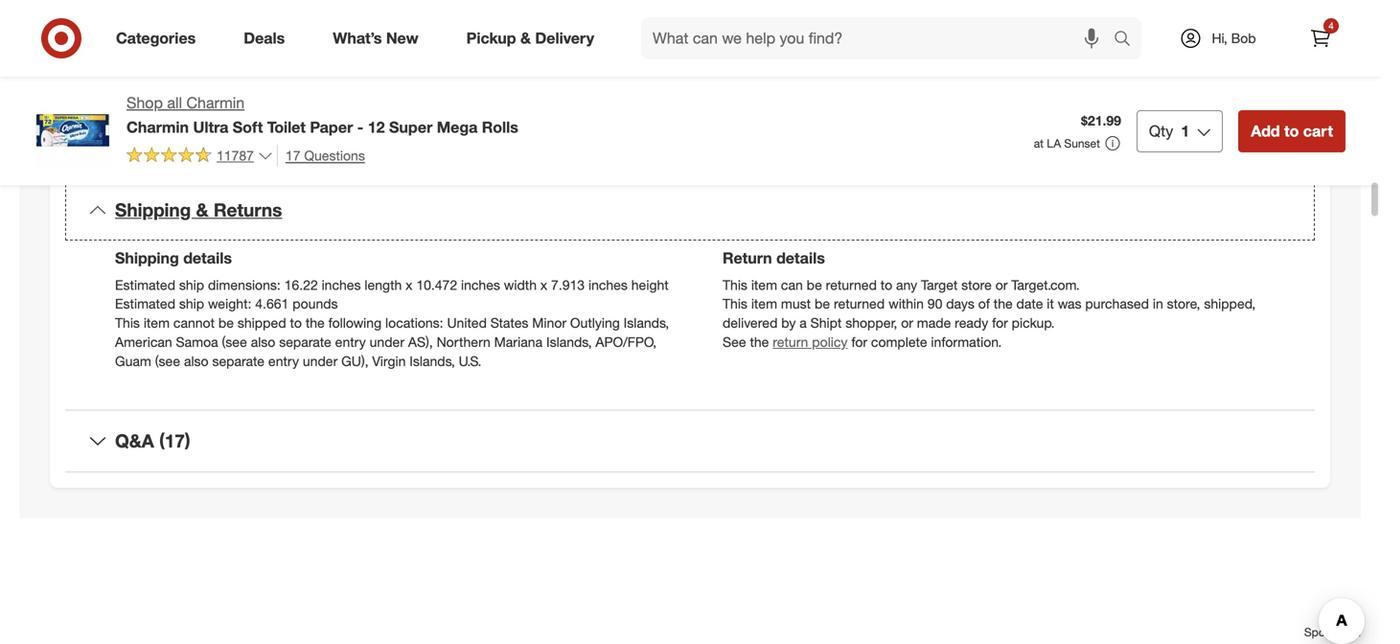 Task type: locate. For each thing, give the bounding box(es) containing it.
& inside dropdown button
[[196, 199, 209, 221]]

0 vertical spatial for
[[992, 315, 1008, 331]]

what's new link
[[317, 17, 443, 59]]

shipt
[[811, 315, 842, 331]]

for down "shopper,"
[[852, 334, 868, 351]]

be right can
[[807, 276, 822, 293]]

1 horizontal spatial for
[[992, 315, 1008, 331]]

2 shipping from the top
[[115, 249, 179, 267]]

q&a (17)
[[115, 430, 190, 452]]

1 horizontal spatial x
[[541, 276, 548, 293]]

17 questions
[[286, 147, 365, 164]]

1 vertical spatial ship
[[179, 295, 204, 312]]

2 vertical spatial be
[[218, 315, 234, 331]]

islands, down minor
[[546, 334, 592, 351]]

0 vertical spatial or
[[996, 276, 1008, 293]]

this up american
[[115, 315, 140, 331]]

2 vertical spatial item
[[144, 315, 170, 331]]

complete
[[871, 334, 928, 351]]

0 vertical spatial islands,
[[624, 315, 669, 331]]

samoa
[[176, 334, 218, 351]]

paper
[[310, 118, 353, 136]]

11787 link
[[127, 145, 273, 168]]

1 vertical spatial estimated
[[115, 295, 175, 312]]

pickup.
[[1012, 315, 1055, 331]]

also
[[251, 334, 275, 351], [184, 353, 209, 370]]

entry up gu),
[[335, 334, 366, 351]]

united states minor outlying islands, american samoa (see also separate entry under as), northern mariana islands, apo/fpo, guam (see also separate entry under gu), virgin islands, u.s.
[[115, 315, 669, 370]]

shipping for shipping details estimated ship dimensions: 16.22 inches length x 10.472 inches width x 7.913 inches height estimated ship weight: 4.661 pounds
[[115, 249, 179, 267]]

0 horizontal spatial to
[[290, 315, 302, 331]]

outlying
[[570, 315, 620, 331]]

this up delivered
[[723, 295, 748, 312]]

or down 'within'
[[901, 315, 914, 331]]

weight:
[[208, 295, 252, 312]]

add
[[1251, 122, 1280, 140]]

return policy link
[[773, 334, 848, 351]]

what's new
[[333, 29, 419, 48]]

1 vertical spatial entry
[[268, 353, 299, 370]]

also down samoa at left
[[184, 353, 209, 370]]

1 horizontal spatial separate
[[279, 334, 331, 351]]

1 vertical spatial &
[[196, 199, 209, 221]]

return
[[773, 334, 808, 351]]

search
[[1105, 31, 1151, 49]]

was
[[1058, 295, 1082, 312]]

bob
[[1232, 30, 1256, 46]]

to right add
[[1285, 122, 1299, 140]]

return details this item can be returned to any target store or target.com. this item must be returned within 90 days of the date it was purchased in store, shipped, delivered by a shipt shopper, or made ready for pickup. see the return policy for complete information.
[[723, 249, 1256, 351]]

purchased
[[1086, 295, 1149, 312]]

&
[[521, 29, 531, 48], [196, 199, 209, 221]]

entry
[[335, 334, 366, 351], [268, 353, 299, 370]]

0 horizontal spatial inches
[[322, 276, 361, 293]]

entry down the this item cannot be shipped to the following locations:
[[268, 353, 299, 370]]

1 vertical spatial the
[[306, 315, 325, 331]]

item up delivered
[[751, 295, 778, 312]]

0 horizontal spatial (see
[[155, 353, 180, 370]]

shipping for shipping & returns
[[115, 199, 191, 221]]

target.com.
[[1012, 276, 1080, 293]]

this item cannot be shipped to the following locations:
[[115, 315, 443, 331]]

can
[[781, 276, 803, 293]]

$21.99
[[1081, 112, 1122, 129]]

1 inches from the left
[[322, 276, 361, 293]]

shipping inside shipping details estimated ship dimensions: 16.22 inches length x 10.472 inches width x 7.913 inches height estimated ship weight: 4.661 pounds
[[115, 249, 179, 267]]

2 vertical spatial the
[[750, 334, 769, 351]]

& left returns
[[196, 199, 209, 221]]

qty
[[1149, 122, 1174, 140]]

90
[[928, 295, 943, 312]]

islands,
[[624, 315, 669, 331], [546, 334, 592, 351], [410, 353, 455, 370]]

u.s.
[[459, 353, 482, 370]]

this
[[723, 276, 748, 293], [723, 295, 748, 312], [115, 315, 140, 331]]

2 vertical spatial islands,
[[410, 353, 455, 370]]

separate down the this item cannot be shipped to the following locations:
[[279, 334, 331, 351]]

date
[[1017, 295, 1043, 312]]

1 vertical spatial charmin
[[127, 118, 189, 136]]

1 vertical spatial islands,
[[546, 334, 592, 351]]

it
[[1047, 295, 1054, 312]]

0 vertical spatial ship
[[179, 276, 204, 293]]

1 horizontal spatial under
[[370, 334, 405, 351]]

charmin down shop
[[127, 118, 189, 136]]

& inside 'link'
[[521, 29, 531, 48]]

charmin
[[186, 93, 245, 112], [127, 118, 189, 136]]

1 vertical spatial under
[[303, 353, 338, 370]]

shipping down the shipping & returns on the left top of page
[[115, 249, 179, 267]]

0 vertical spatial entry
[[335, 334, 366, 351]]

0 vertical spatial estimated
[[115, 276, 175, 293]]

2 inches from the left
[[461, 276, 500, 293]]

islands, down as),
[[410, 353, 455, 370]]

& right pickup
[[521, 29, 531, 48]]

(see down shipped
[[222, 334, 247, 351]]

1 vertical spatial this
[[723, 295, 748, 312]]

item up american
[[144, 315, 170, 331]]

1
[[1181, 122, 1190, 140]]

1 vertical spatial item
[[751, 295, 778, 312]]

0 vertical spatial to
[[1285, 122, 1299, 140]]

x right width
[[541, 276, 548, 293]]

details up can
[[777, 249, 825, 267]]

under up virgin
[[370, 334, 405, 351]]

0 vertical spatial &
[[521, 29, 531, 48]]

1 horizontal spatial to
[[881, 276, 893, 293]]

inches
[[322, 276, 361, 293], [461, 276, 500, 293], [589, 276, 628, 293]]

2 details from the left
[[777, 249, 825, 267]]

x right length
[[406, 276, 413, 293]]

pickup
[[467, 29, 516, 48]]

be up shipt
[[815, 295, 830, 312]]

estimated
[[115, 276, 175, 293], [115, 295, 175, 312]]

1 vertical spatial to
[[881, 276, 893, 293]]

be down weight:
[[218, 315, 234, 331]]

this down return
[[723, 276, 748, 293]]

in
[[1153, 295, 1164, 312]]

shipped,
[[1204, 295, 1256, 312]]

for right ready
[[992, 315, 1008, 331]]

states
[[491, 315, 529, 331]]

inches left width
[[461, 276, 500, 293]]

1 vertical spatial shipping
[[115, 249, 179, 267]]

(see down american
[[155, 353, 180, 370]]

0 vertical spatial also
[[251, 334, 275, 351]]

for
[[992, 315, 1008, 331], [852, 334, 868, 351]]

1 vertical spatial or
[[901, 315, 914, 331]]

0 horizontal spatial for
[[852, 334, 868, 351]]

sponsored region
[[19, 549, 1361, 644]]

inches right 7.913
[[589, 276, 628, 293]]

virgin
[[372, 353, 406, 370]]

made
[[917, 315, 951, 331]]

1 shipping from the top
[[115, 199, 191, 221]]

2 horizontal spatial the
[[994, 295, 1013, 312]]

the down pounds
[[306, 315, 325, 331]]

following
[[328, 315, 382, 331]]

0 horizontal spatial &
[[196, 199, 209, 221]]

charmin up ultra
[[186, 93, 245, 112]]

2 horizontal spatial inches
[[589, 276, 628, 293]]

2 horizontal spatial islands,
[[624, 315, 669, 331]]

to left any
[[881, 276, 893, 293]]

0 horizontal spatial islands,
[[410, 353, 455, 370]]

0 vertical spatial shipping
[[115, 199, 191, 221]]

details up dimensions: at the left of the page
[[183, 249, 232, 267]]

x
[[406, 276, 413, 293], [541, 276, 548, 293]]

1 horizontal spatial (see
[[222, 334, 247, 351]]

to
[[1285, 122, 1299, 140], [881, 276, 893, 293], [290, 315, 302, 331]]

ship
[[179, 276, 204, 293], [179, 295, 204, 312]]

2 horizontal spatial to
[[1285, 122, 1299, 140]]

the down delivered
[[750, 334, 769, 351]]

What can we help you find? suggestions appear below search field
[[641, 17, 1119, 59]]

delivery
[[535, 29, 594, 48]]

also down shipped
[[251, 334, 275, 351]]

1 horizontal spatial inches
[[461, 276, 500, 293]]

0 horizontal spatial separate
[[212, 353, 265, 370]]

under left gu),
[[303, 353, 338, 370]]

ultra
[[193, 118, 228, 136]]

item
[[751, 276, 778, 293], [751, 295, 778, 312], [144, 315, 170, 331]]

1 horizontal spatial &
[[521, 29, 531, 48]]

item left can
[[751, 276, 778, 293]]

mariana
[[494, 334, 543, 351]]

width
[[504, 276, 537, 293]]

0 vertical spatial returned
[[826, 276, 877, 293]]

or right the store
[[996, 276, 1008, 293]]

1 vertical spatial be
[[815, 295, 830, 312]]

inches up pounds
[[322, 276, 361, 293]]

store
[[962, 276, 992, 293]]

1 horizontal spatial details
[[777, 249, 825, 267]]

separate down shipped
[[212, 353, 265, 370]]

0 horizontal spatial details
[[183, 249, 232, 267]]

under
[[370, 334, 405, 351], [303, 353, 338, 370]]

1 x from the left
[[406, 276, 413, 293]]

0 vertical spatial be
[[807, 276, 822, 293]]

0 horizontal spatial also
[[184, 353, 209, 370]]

ready
[[955, 315, 989, 331]]

(17)
[[159, 430, 190, 452]]

shipping inside dropdown button
[[115, 199, 191, 221]]

0 horizontal spatial x
[[406, 276, 413, 293]]

17 questions link
[[277, 145, 365, 167]]

1 vertical spatial for
[[852, 334, 868, 351]]

to down pounds
[[290, 315, 302, 331]]

must
[[781, 295, 811, 312]]

mega
[[437, 118, 478, 136]]

by
[[782, 315, 796, 331]]

the right of
[[994, 295, 1013, 312]]

islands, up the apo/fpo, at bottom
[[624, 315, 669, 331]]

1 horizontal spatial or
[[996, 276, 1008, 293]]

pickup & delivery link
[[450, 17, 618, 59]]

details inside shipping details estimated ship dimensions: 16.22 inches length x 10.472 inches width x 7.913 inches height estimated ship weight: 4.661 pounds
[[183, 249, 232, 267]]

shipping & returns
[[115, 199, 282, 221]]

1 horizontal spatial islands,
[[546, 334, 592, 351]]

0 horizontal spatial entry
[[268, 353, 299, 370]]

0 vertical spatial (see
[[222, 334, 247, 351]]

details inside return details this item can be returned to any target store or target.com. this item must be returned within 90 days of the date it was purchased in store, shipped, delivered by a shipt shopper, or made ready for pickup. see the return policy for complete information.
[[777, 249, 825, 267]]

1 details from the left
[[183, 249, 232, 267]]

see
[[723, 334, 746, 351]]

shipping down 11787 link
[[115, 199, 191, 221]]



Task type: describe. For each thing, give the bounding box(es) containing it.
7.913
[[551, 276, 585, 293]]

2 vertical spatial this
[[115, 315, 140, 331]]

length
[[365, 276, 402, 293]]

add to cart button
[[1239, 110, 1346, 152]]

shopper,
[[846, 315, 898, 331]]

4
[[1329, 20, 1334, 32]]

at la sunset
[[1034, 136, 1100, 150]]

0 horizontal spatial or
[[901, 315, 914, 331]]

questions
[[304, 147, 365, 164]]

height
[[631, 276, 669, 293]]

4 link
[[1300, 17, 1342, 59]]

1 horizontal spatial also
[[251, 334, 275, 351]]

0 vertical spatial under
[[370, 334, 405, 351]]

policy
[[812, 334, 848, 351]]

2 ship from the top
[[179, 295, 204, 312]]

details for shipping details
[[183, 249, 232, 267]]

add to cart
[[1251, 122, 1333, 140]]

hi,
[[1212, 30, 1228, 46]]

sponsored
[[1305, 625, 1361, 639]]

new
[[386, 29, 419, 48]]

1 vertical spatial returned
[[834, 295, 885, 312]]

rolls
[[482, 118, 518, 136]]

to inside add to cart button
[[1285, 122, 1299, 140]]

super
[[389, 118, 433, 136]]

17
[[286, 147, 301, 164]]

united
[[447, 315, 487, 331]]

apo/fpo,
[[596, 334, 657, 351]]

gu),
[[341, 353, 369, 370]]

categories link
[[100, 17, 220, 59]]

q&a (17) button
[[65, 411, 1315, 472]]

1 vertical spatial separate
[[212, 353, 265, 370]]

qty 1
[[1149, 122, 1190, 140]]

4.661
[[255, 295, 289, 312]]

to inside return details this item can be returned to any target store or target.com. this item must be returned within 90 days of the date it was purchased in store, shipped, delivered by a shipt shopper, or made ready for pickup. see the return policy for complete information.
[[881, 276, 893, 293]]

pickup & delivery
[[467, 29, 594, 48]]

shop all charmin charmin ultra soft toilet paper - 12 super mega rolls
[[127, 93, 518, 136]]

0 vertical spatial item
[[751, 276, 778, 293]]

image of charmin ultra soft toilet paper - 12 super mega rolls image
[[35, 92, 111, 169]]

toilet
[[267, 118, 306, 136]]

0 vertical spatial the
[[994, 295, 1013, 312]]

1 vertical spatial also
[[184, 353, 209, 370]]

details for return details
[[777, 249, 825, 267]]

delivered
[[723, 315, 778, 331]]

3 inches from the left
[[589, 276, 628, 293]]

la
[[1047, 136, 1061, 150]]

all
[[167, 93, 182, 112]]

0 vertical spatial separate
[[279, 334, 331, 351]]

deals link
[[227, 17, 309, 59]]

1 vertical spatial (see
[[155, 353, 180, 370]]

soft
[[233, 118, 263, 136]]

within
[[889, 295, 924, 312]]

what's
[[333, 29, 382, 48]]

minor
[[532, 315, 567, 331]]

& for pickup
[[521, 29, 531, 48]]

sunset
[[1065, 136, 1100, 150]]

2 x from the left
[[541, 276, 548, 293]]

10.472
[[416, 276, 457, 293]]

shipped
[[238, 315, 286, 331]]

0 vertical spatial charmin
[[186, 93, 245, 112]]

returns
[[214, 199, 282, 221]]

categories
[[116, 29, 196, 48]]

0 vertical spatial this
[[723, 276, 748, 293]]

1 horizontal spatial entry
[[335, 334, 366, 351]]

1 estimated from the top
[[115, 276, 175, 293]]

of
[[979, 295, 990, 312]]

dimensions:
[[208, 276, 281, 293]]

shipping details estimated ship dimensions: 16.22 inches length x 10.472 inches width x 7.913 inches height estimated ship weight: 4.661 pounds
[[115, 249, 669, 312]]

0 horizontal spatial under
[[303, 353, 338, 370]]

target
[[921, 276, 958, 293]]

pounds
[[293, 295, 338, 312]]

information.
[[931, 334, 1002, 351]]

16.22
[[284, 276, 318, 293]]

1 horizontal spatial the
[[750, 334, 769, 351]]

deals
[[244, 29, 285, 48]]

shop
[[127, 93, 163, 112]]

return
[[723, 249, 772, 267]]

store,
[[1167, 295, 1201, 312]]

q&a
[[115, 430, 154, 452]]

11787
[[217, 147, 254, 164]]

shipping & returns button
[[65, 180, 1315, 241]]

cart
[[1304, 122, 1333, 140]]

cannot
[[173, 315, 215, 331]]

guam
[[115, 353, 151, 370]]

-
[[357, 118, 364, 136]]

0 horizontal spatial the
[[306, 315, 325, 331]]

search button
[[1105, 17, 1151, 63]]

& for shipping
[[196, 199, 209, 221]]

1 ship from the top
[[179, 276, 204, 293]]

2 estimated from the top
[[115, 295, 175, 312]]

hi, bob
[[1212, 30, 1256, 46]]

at
[[1034, 136, 1044, 150]]

2 vertical spatial to
[[290, 315, 302, 331]]

a
[[800, 315, 807, 331]]



Task type: vqa. For each thing, say whether or not it's contained in the screenshot.
also to the right
yes



